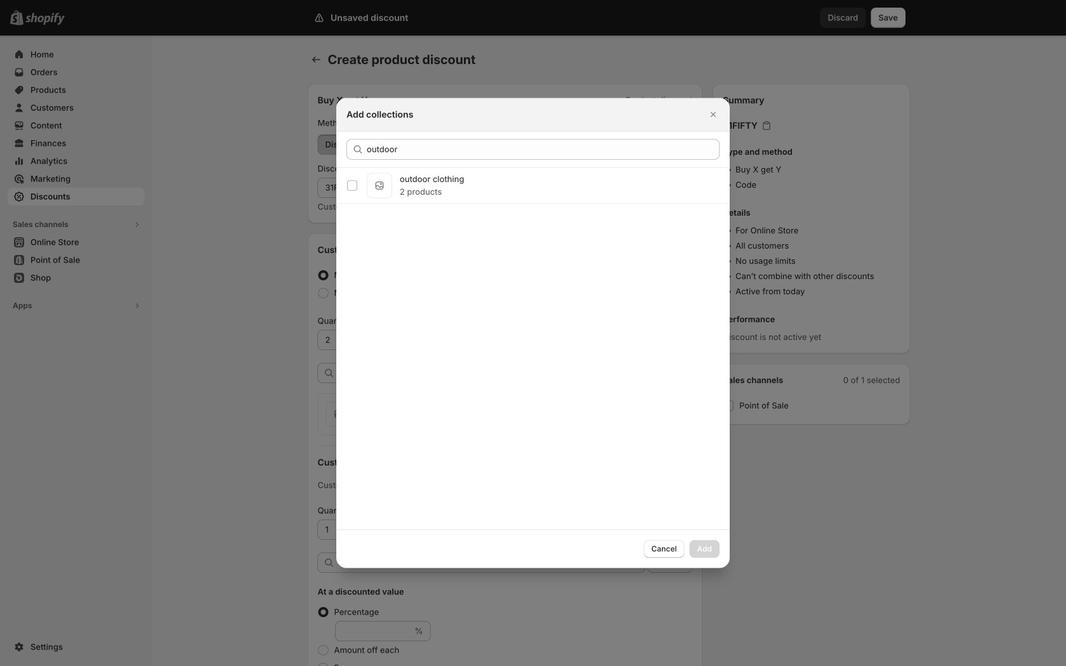 Task type: locate. For each thing, give the bounding box(es) containing it.
dialog
[[0, 98, 1066, 568]]

shopify image
[[25, 13, 65, 25]]



Task type: vqa. For each thing, say whether or not it's contained in the screenshot.
Search collections text box
yes



Task type: describe. For each thing, give the bounding box(es) containing it.
Search collections text field
[[367, 139, 720, 160]]



